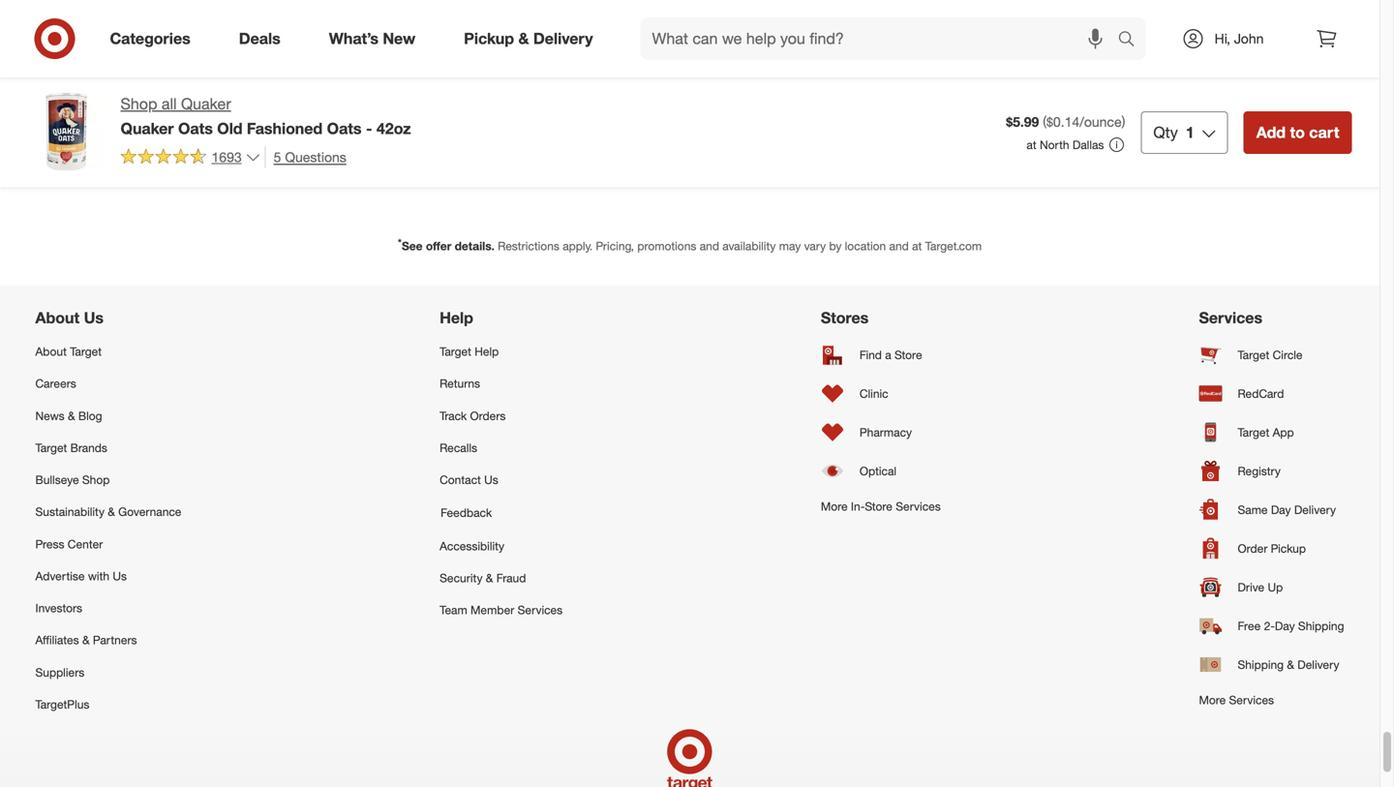 Task type: vqa. For each thing, say whether or not it's contained in the screenshot.
your to the right
no



Task type: locate. For each thing, give the bounding box(es) containing it.
delivery for pickup & delivery
[[533, 29, 593, 48]]

with
[[88, 569, 109, 583]]

us right with
[[113, 569, 127, 583]]

at left north
[[1027, 137, 1036, 152]]

quaker up old
[[181, 94, 231, 113]]

availability
[[722, 238, 776, 253]]

0 vertical spatial about
[[35, 308, 80, 327]]

fraud
[[496, 571, 526, 585]]

1 vertical spatial store
[[865, 499, 892, 514]]

drive up link
[[1199, 568, 1344, 606]]

contact us link
[[440, 464, 563, 496]]

us for contact us
[[484, 472, 498, 487]]

1 horizontal spatial us
[[113, 569, 127, 583]]

target brands
[[35, 440, 107, 455]]

0 vertical spatial pickup
[[464, 29, 514, 48]]

more for more services
[[1199, 693, 1226, 707]]

pickup right 'new'
[[464, 29, 514, 48]]

shipping up more services link
[[1238, 657, 1284, 672]]

target inside target brands link
[[35, 440, 67, 455]]

5 questions
[[274, 148, 346, 165]]

store for in-
[[865, 499, 892, 514]]

hi,
[[1215, 30, 1230, 47]]

more services link
[[1199, 684, 1344, 716]]

target brands link
[[35, 432, 181, 464]]

1 vertical spatial at
[[912, 238, 922, 253]]

target for target brands
[[35, 440, 67, 455]]

0 vertical spatial us
[[84, 308, 104, 327]]

about up the about target
[[35, 308, 80, 327]]

security
[[440, 571, 483, 585]]

sponsored
[[770, 57, 827, 72]]

privacy policy link
[[993, 139, 1076, 158]]

about target
[[35, 344, 102, 359]]

help up target help
[[440, 308, 473, 327]]

target up returns
[[440, 344, 471, 359]]

more down shipping & delivery link at right
[[1199, 693, 1226, 707]]

delivery
[[533, 29, 593, 48], [1294, 502, 1336, 517], [1297, 657, 1339, 672]]

target help link
[[440, 335, 563, 367]]

store for a
[[895, 347, 922, 362]]

0 vertical spatial quaker
[[181, 94, 231, 113]]

1 about from the top
[[35, 308, 80, 327]]

help up returns link
[[475, 344, 499, 359]]

1 horizontal spatial oats
[[327, 119, 362, 138]]

shop
[[121, 94, 157, 113], [82, 472, 110, 487]]

1 horizontal spatial more
[[1199, 693, 1226, 707]]

bullseye
[[35, 472, 79, 487]]

deals
[[239, 29, 281, 48]]

press center link
[[35, 528, 181, 560]]

0 horizontal spatial oats
[[178, 119, 213, 138]]

may
[[779, 238, 801, 253]]

1 vertical spatial day
[[1275, 619, 1295, 633]]

optical link
[[821, 452, 941, 490]]

1 vertical spatial pickup
[[1271, 541, 1306, 556]]

center
[[68, 537, 103, 551]]

at left target.com
[[912, 238, 922, 253]]

clinic link
[[821, 374, 941, 413]]

us for about us
[[84, 308, 104, 327]]

0 horizontal spatial more
[[821, 499, 848, 514]]

42oz
[[376, 119, 411, 138]]

0 horizontal spatial shipping
[[1238, 657, 1284, 672]]

target left app
[[1238, 425, 1269, 439]]

1 horizontal spatial pickup
[[1271, 541, 1306, 556]]

store inside more in-store services link
[[865, 499, 892, 514]]

1 horizontal spatial help
[[475, 344, 499, 359]]

0 horizontal spatial at
[[912, 238, 922, 253]]

0 horizontal spatial pickup
[[464, 29, 514, 48]]

)
[[1122, 113, 1125, 130]]

target inside target app link
[[1238, 425, 1269, 439]]

track orders link
[[440, 400, 563, 432]]

1 vertical spatial us
[[484, 472, 498, 487]]

shop down brands
[[82, 472, 110, 487]]

0 vertical spatial day
[[1271, 502, 1291, 517]]

0 horizontal spatial and
[[550, 137, 582, 159]]

1
[[1186, 123, 1194, 142]]

0 vertical spatial store
[[895, 347, 922, 362]]

1 horizontal spatial quaker
[[181, 94, 231, 113]]

target inside about target link
[[70, 344, 102, 359]]

investors
[[35, 601, 82, 615]]

0 horizontal spatial us
[[84, 308, 104, 327]]

us inside contact us link
[[484, 472, 498, 487]]

about target link
[[35, 335, 181, 367]]

services down shipping & delivery link at right
[[1229, 693, 1274, 707]]

store down optical 'link'
[[865, 499, 892, 514]]

about up careers at the left of page
[[35, 344, 67, 359]]

0 vertical spatial more
[[821, 499, 848, 514]]

target for target circle
[[1238, 347, 1269, 362]]

0 horizontal spatial shop
[[82, 472, 110, 487]]

more left 'in-'
[[821, 499, 848, 514]]

recalls link
[[440, 432, 563, 464]]

quaker down all
[[121, 119, 174, 138]]

None text field
[[653, 127, 865, 170]]

us right contact
[[484, 472, 498, 487]]

track
[[440, 408, 467, 423]]

orders
[[470, 408, 506, 423]]

day right same
[[1271, 502, 1291, 517]]

more
[[821, 499, 848, 514], [1199, 693, 1226, 707]]

* see offer details. restrictions apply. pricing, promotions and availability may vary by location and at target.com
[[398, 236, 982, 253]]

pickup & delivery link
[[447, 17, 617, 60]]

about for about target
[[35, 344, 67, 359]]

2 about from the top
[[35, 344, 67, 359]]

cart
[[1309, 123, 1339, 142]]

get
[[303, 137, 334, 159]]

target left circle on the top of page
[[1238, 347, 1269, 362]]

press
[[35, 537, 64, 551]]

and right location
[[889, 238, 909, 253]]

2 vertical spatial delivery
[[1297, 657, 1339, 672]]

what's new link
[[312, 17, 440, 60]]

and
[[550, 137, 582, 159], [700, 238, 719, 253], [889, 238, 909, 253]]

0 vertical spatial help
[[440, 308, 473, 327]]

target inside target circle 'link'
[[1238, 347, 1269, 362]]

pricing,
[[596, 238, 634, 253]]

1 horizontal spatial store
[[895, 347, 922, 362]]

1 vertical spatial about
[[35, 344, 67, 359]]

target down about us on the left
[[70, 344, 102, 359]]

0 vertical spatial delivery
[[533, 29, 593, 48]]

dallas
[[1073, 137, 1104, 152]]

oats left -
[[327, 119, 362, 138]]

order pickup
[[1238, 541, 1306, 556]]

sustainability
[[35, 505, 105, 519]]

1 horizontal spatial at
[[1027, 137, 1036, 152]]

day inside free 2-day shipping link
[[1275, 619, 1295, 633]]

& for sustainability
[[108, 505, 115, 519]]

returns link
[[440, 367, 563, 400]]

1 vertical spatial quaker
[[121, 119, 174, 138]]

1 horizontal spatial shop
[[121, 94, 157, 113]]

1 vertical spatial more
[[1199, 693, 1226, 707]]

$5.99 ( $0.14 /ounce )
[[1006, 113, 1125, 130]]

get top deals, latest trends, and more.
[[303, 137, 637, 159]]

target down news
[[35, 440, 67, 455]]

fashioned
[[247, 119, 323, 138]]

*
[[398, 236, 402, 248]]

privacy
[[993, 140, 1036, 157]]

store inside find a store "link"
[[895, 347, 922, 362]]

more in-store services
[[821, 499, 941, 514]]

shop left all
[[121, 94, 157, 113]]

& for pickup
[[518, 29, 529, 48]]

1 horizontal spatial shipping
[[1298, 619, 1344, 633]]

oats up 1693 link
[[178, 119, 213, 138]]

delivery for same day delivery
[[1294, 502, 1336, 517]]

services down fraud
[[518, 603, 563, 617]]

pickup
[[464, 29, 514, 48], [1271, 541, 1306, 556]]

2 horizontal spatial us
[[484, 472, 498, 487]]

and left availability
[[700, 238, 719, 253]]

store right a
[[895, 347, 922, 362]]

day right free
[[1275, 619, 1295, 633]]

more.
[[588, 137, 637, 159]]

us up about target link at the top of the page
[[84, 308, 104, 327]]

targetplus link
[[35, 688, 181, 720]]

oats
[[178, 119, 213, 138], [327, 119, 362, 138]]

categories
[[110, 29, 190, 48]]

redcard
[[1238, 386, 1284, 401]]

0 vertical spatial shop
[[121, 94, 157, 113]]

latest
[[430, 137, 479, 159]]

services
[[1199, 308, 1262, 327], [896, 499, 941, 514], [518, 603, 563, 617], [1229, 693, 1274, 707]]

2 vertical spatial us
[[113, 569, 127, 583]]

feedback button
[[440, 496, 563, 530]]

to
[[1290, 123, 1305, 142]]

store
[[895, 347, 922, 362], [865, 499, 892, 514]]

advertise with us link
[[35, 560, 181, 592]]

0 horizontal spatial store
[[865, 499, 892, 514]]

security & fraud
[[440, 571, 526, 585]]

services down optical 'link'
[[896, 499, 941, 514]]

and left more.
[[550, 137, 582, 159]]

shipping up shipping & delivery at the bottom
[[1298, 619, 1344, 633]]

pickup right order
[[1271, 541, 1306, 556]]

search
[[1109, 31, 1155, 50]]

help
[[440, 308, 473, 327], [475, 344, 499, 359]]

us
[[84, 308, 104, 327], [484, 472, 498, 487], [113, 569, 127, 583]]

find a store link
[[821, 335, 941, 374]]

1 vertical spatial delivery
[[1294, 502, 1336, 517]]



Task type: describe. For each thing, give the bounding box(es) containing it.
day inside same day delivery link
[[1271, 502, 1291, 517]]

offer
[[426, 238, 451, 253]]

services up the target circle
[[1199, 308, 1262, 327]]

stores
[[821, 308, 869, 327]]

about for about us
[[35, 308, 80, 327]]

top
[[339, 137, 368, 159]]

promotions
[[637, 238, 696, 253]]

app
[[1273, 425, 1294, 439]]

0 vertical spatial shipping
[[1298, 619, 1344, 633]]

trends,
[[484, 137, 545, 159]]

shipping & delivery link
[[1199, 645, 1344, 684]]

new
[[383, 29, 415, 48]]

free
[[1238, 619, 1261, 633]]

what's
[[329, 29, 378, 48]]

us inside advertise with us link
[[113, 569, 127, 583]]

investors link
[[35, 592, 181, 624]]

$5.99
[[1006, 113, 1039, 130]]

pickup inside pickup & delivery link
[[464, 29, 514, 48]]

-
[[366, 119, 372, 138]]

drive up
[[1238, 580, 1283, 594]]

pharmacy link
[[821, 413, 941, 452]]

pickup & delivery
[[464, 29, 593, 48]]

vary
[[804, 238, 826, 253]]

2 horizontal spatial and
[[889, 238, 909, 253]]

shop inside shop all quaker quaker oats old fashioned oats - 42oz
[[121, 94, 157, 113]]

add to cart
[[1256, 123, 1339, 142]]

optical
[[860, 464, 897, 478]]

careers
[[35, 376, 76, 391]]

find
[[860, 347, 882, 362]]

contact
[[440, 472, 481, 487]]

target for target app
[[1238, 425, 1269, 439]]

affiliates & partners link
[[35, 624, 181, 656]]

careers link
[[35, 367, 181, 400]]

news
[[35, 408, 65, 423]]

registry link
[[1199, 452, 1344, 490]]

1 vertical spatial shipping
[[1238, 657, 1284, 672]]

advertisement region
[[537, 0, 827, 56]]

0 vertical spatial at
[[1027, 137, 1036, 152]]

target.com
[[925, 238, 982, 253]]

target: expect more. pay less. image
[[418, 720, 962, 787]]

1 vertical spatial shop
[[82, 472, 110, 487]]

categories link
[[93, 17, 215, 60]]

(
[[1043, 113, 1047, 130]]

What can we help you find? suggestions appear below search field
[[640, 17, 1123, 60]]

free 2-day shipping
[[1238, 619, 1344, 633]]

sustainability & governance link
[[35, 496, 181, 528]]

by
[[829, 238, 842, 253]]

old
[[217, 119, 242, 138]]

more services
[[1199, 693, 1274, 707]]

blog
[[78, 408, 102, 423]]

find a store
[[860, 347, 922, 362]]

shipping & delivery
[[1238, 657, 1339, 672]]

apply.
[[563, 238, 593, 253]]

a
[[885, 347, 891, 362]]

accessibility
[[440, 539, 504, 553]]

& for news
[[68, 408, 75, 423]]

add
[[1256, 123, 1286, 142]]

1 vertical spatial help
[[475, 344, 499, 359]]

same day delivery
[[1238, 502, 1336, 517]]

affiliates
[[35, 633, 79, 647]]

0 horizontal spatial help
[[440, 308, 473, 327]]

/ounce
[[1080, 113, 1122, 130]]

shop all quaker quaker oats old fashioned oats - 42oz
[[121, 94, 411, 138]]

at inside * see offer details. restrictions apply. pricing, promotions and availability may vary by location and at target.com
[[912, 238, 922, 253]]

deals,
[[373, 137, 425, 159]]

qty 1
[[1153, 123, 1194, 142]]

bullseye shop link
[[35, 464, 181, 496]]

0 horizontal spatial quaker
[[121, 119, 174, 138]]

up
[[1268, 580, 1283, 594]]

accessibility link
[[440, 530, 563, 562]]

news & blog link
[[35, 400, 181, 432]]

2 oats from the left
[[327, 119, 362, 138]]

1693
[[212, 148, 242, 165]]

target for target help
[[440, 344, 471, 359]]

more for more in-store services
[[821, 499, 848, 514]]

pickup inside 'order pickup' 'link'
[[1271, 541, 1306, 556]]

north
[[1040, 137, 1069, 152]]

sustainability & governance
[[35, 505, 181, 519]]

member
[[471, 603, 514, 617]]

& for shipping
[[1287, 657, 1294, 672]]

add to cart button
[[1244, 111, 1352, 154]]

target app link
[[1199, 413, 1344, 452]]

contact us
[[440, 472, 498, 487]]

& for security
[[486, 571, 493, 585]]

same day delivery link
[[1199, 490, 1344, 529]]

team
[[440, 603, 467, 617]]

what's new
[[329, 29, 415, 48]]

details.
[[455, 238, 495, 253]]

1 oats from the left
[[178, 119, 213, 138]]

same
[[1238, 502, 1268, 517]]

governance
[[118, 505, 181, 519]]

1 horizontal spatial and
[[700, 238, 719, 253]]

clinic
[[860, 386, 888, 401]]

in-
[[851, 499, 865, 514]]

target circle
[[1238, 347, 1303, 362]]

advertise with us
[[35, 569, 127, 583]]

at north dallas
[[1027, 137, 1104, 152]]

pharmacy
[[860, 425, 912, 439]]

team member services
[[440, 603, 563, 617]]

team member services link
[[440, 594, 563, 626]]

questions
[[285, 148, 346, 165]]

& for affiliates
[[82, 633, 90, 647]]

image of quaker oats old fashioned oats - 42oz image
[[28, 93, 105, 170]]

delivery for shipping & delivery
[[1297, 657, 1339, 672]]

see
[[402, 238, 423, 253]]

privacy policy
[[993, 140, 1076, 157]]

qty
[[1153, 123, 1178, 142]]

targetplus
[[35, 697, 89, 712]]



